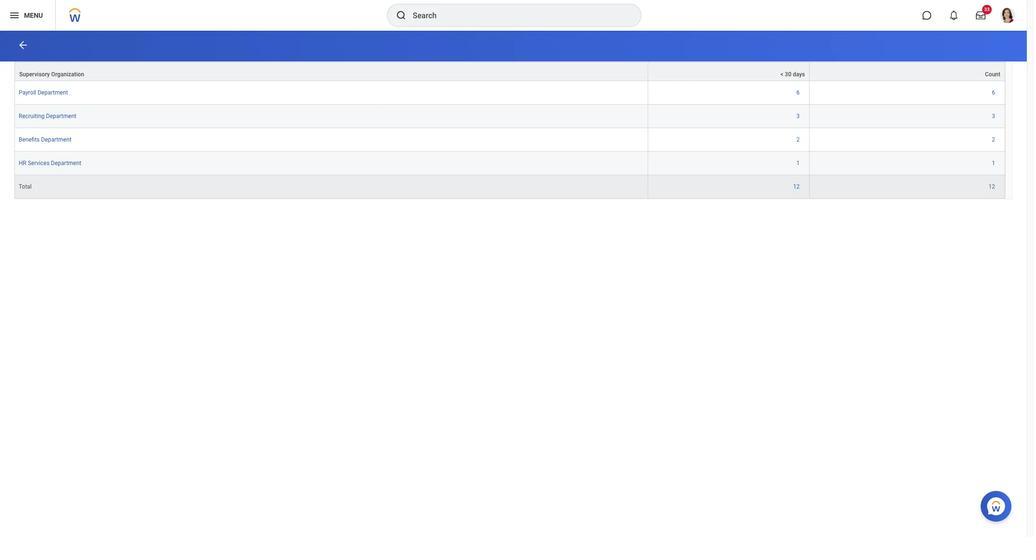 Task type: vqa. For each thing, say whether or not it's contained in the screenshot.
Organization
yes



Task type: locate. For each thing, give the bounding box(es) containing it.
recruiting department
[[19, 113, 76, 120]]

0 horizontal spatial 12
[[793, 184, 800, 190]]

0 horizontal spatial 6
[[796, 89, 800, 96]]

payroll department link
[[19, 87, 68, 96]]

supervisory organization button
[[15, 62, 648, 81]]

3 button down days
[[796, 112, 801, 120]]

count
[[985, 71, 1000, 78]]

department inside the benefits department link
[[41, 136, 71, 143]]

4 row from the top
[[14, 128, 1005, 152]]

department down supervisory organization
[[38, 89, 68, 96]]

1 horizontal spatial 12
[[989, 184, 995, 190]]

0 horizontal spatial 1 button
[[796, 160, 801, 167]]

0 horizontal spatial 6 button
[[796, 89, 801, 97]]

1 horizontal spatial 2
[[992, 136, 995, 143]]

3 down days
[[796, 113, 800, 120]]

1 horizontal spatial 3
[[992, 113, 995, 120]]

6
[[796, 89, 800, 96], [992, 89, 995, 96]]

2 6 from the left
[[992, 89, 995, 96]]

justify image
[[9, 10, 20, 21]]

previous page image
[[17, 39, 29, 51]]

payroll
[[19, 89, 36, 96]]

department for payroll department
[[38, 89, 68, 96]]

2 3 button from the left
[[992, 112, 997, 120]]

3
[[796, 113, 800, 120], [992, 113, 995, 120]]

main content
[[0, 31, 1027, 204]]

6 down 'count'
[[992, 89, 995, 96]]

5 row from the top
[[14, 152, 1005, 175]]

6 button
[[796, 89, 801, 97], [992, 89, 997, 97]]

department inside recruiting department link
[[46, 113, 76, 120]]

1 horizontal spatial 2 button
[[992, 136, 997, 144]]

2
[[796, 136, 800, 143], [992, 136, 995, 143]]

3 button down 'count'
[[992, 112, 997, 120]]

0 horizontal spatial 3
[[796, 113, 800, 120]]

6 button down days
[[796, 89, 801, 97]]

1 horizontal spatial 1
[[992, 160, 995, 167]]

main content containing supervisory organization
[[0, 31, 1027, 204]]

department up the benefits department link
[[46, 113, 76, 120]]

2 button
[[796, 136, 801, 144], [992, 136, 997, 144]]

1 row from the top
[[14, 62, 1005, 81]]

department right services
[[51, 160, 81, 167]]

30
[[785, 71, 791, 78]]

6 down days
[[796, 89, 800, 96]]

benefits
[[19, 136, 40, 143]]

1 button
[[796, 160, 801, 167], [992, 160, 997, 167]]

<
[[780, 71, 783, 78]]

department up hr services department link
[[41, 136, 71, 143]]

3 button
[[796, 112, 801, 120], [992, 112, 997, 120]]

row
[[14, 62, 1005, 81], [14, 81, 1005, 105], [14, 105, 1005, 128], [14, 128, 1005, 152], [14, 152, 1005, 175], [14, 175, 1005, 199]]

0 horizontal spatial 12 button
[[793, 183, 801, 191]]

count button
[[810, 62, 1005, 81]]

0 horizontal spatial 2 button
[[796, 136, 801, 144]]

recruiting
[[19, 113, 45, 120]]

3 down 'count'
[[992, 113, 995, 120]]

2 1 button from the left
[[992, 160, 997, 167]]

6 button down 'count'
[[992, 89, 997, 97]]

payroll department
[[19, 89, 68, 96]]

1
[[796, 160, 800, 167], [992, 160, 995, 167]]

1 6 from the left
[[796, 89, 800, 96]]

department
[[38, 89, 68, 96], [46, 113, 76, 120], [41, 136, 71, 143], [51, 160, 81, 167]]

2 1 from the left
[[992, 160, 995, 167]]

Search Workday  search field
[[413, 5, 621, 26]]

12 button
[[793, 183, 801, 191], [989, 183, 997, 191]]

1 horizontal spatial 6 button
[[992, 89, 997, 97]]

0 horizontal spatial 1
[[796, 160, 800, 167]]

supervisory
[[19, 71, 50, 78]]

1 horizontal spatial 6
[[992, 89, 995, 96]]

1 horizontal spatial 1 button
[[992, 160, 997, 167]]

33
[[984, 7, 990, 12]]

2 2 button from the left
[[992, 136, 997, 144]]

3 row from the top
[[14, 105, 1005, 128]]

row containing hr services department
[[14, 152, 1005, 175]]

0 horizontal spatial 2
[[796, 136, 800, 143]]

department inside hr services department link
[[51, 160, 81, 167]]

0 horizontal spatial 3 button
[[796, 112, 801, 120]]

profile logan mcneil image
[[1000, 8, 1015, 25]]

1 horizontal spatial 3 button
[[992, 112, 997, 120]]

menu
[[24, 11, 43, 19]]

1 horizontal spatial 12 button
[[989, 183, 997, 191]]

department inside payroll department link
[[38, 89, 68, 96]]

6 row from the top
[[14, 175, 1005, 199]]

12
[[793, 184, 800, 190], [989, 184, 995, 190]]

search image
[[395, 10, 407, 21]]

2 row from the top
[[14, 81, 1005, 105]]



Task type: describe. For each thing, give the bounding box(es) containing it.
row containing total
[[14, 175, 1005, 199]]

1 2 button from the left
[[796, 136, 801, 144]]

row containing supervisory organization
[[14, 62, 1005, 81]]

department for benefits department
[[41, 136, 71, 143]]

department for recruiting department
[[46, 113, 76, 120]]

1 12 button from the left
[[793, 183, 801, 191]]

supervisory organization
[[19, 71, 84, 78]]

days
[[793, 71, 805, 78]]

1 1 button from the left
[[796, 160, 801, 167]]

2 12 from the left
[[989, 184, 995, 190]]

organization
[[51, 71, 84, 78]]

2 6 button from the left
[[992, 89, 997, 97]]

hr services department link
[[19, 158, 81, 167]]

33 button
[[970, 5, 992, 26]]

row containing benefits department
[[14, 128, 1005, 152]]

hr
[[19, 160, 26, 167]]

1 2 from the left
[[796, 136, 800, 143]]

1 3 button from the left
[[796, 112, 801, 120]]

< 30 days
[[780, 71, 805, 78]]

menu button
[[0, 0, 55, 31]]

benefits department link
[[19, 135, 71, 143]]

1 3 from the left
[[796, 113, 800, 120]]

row containing payroll department
[[14, 81, 1005, 105]]

2 3 from the left
[[992, 113, 995, 120]]

recruiting department link
[[19, 111, 76, 120]]

total element
[[19, 182, 32, 190]]

2 2 from the left
[[992, 136, 995, 143]]

< 30 days button
[[648, 62, 809, 81]]

inbox large image
[[976, 11, 986, 20]]

1 6 button from the left
[[796, 89, 801, 97]]

2 12 button from the left
[[989, 183, 997, 191]]

benefits department
[[19, 136, 71, 143]]

hr services department
[[19, 160, 81, 167]]

total
[[19, 184, 32, 190]]

notifications large image
[[949, 11, 959, 20]]

services
[[28, 160, 50, 167]]

1 12 from the left
[[793, 184, 800, 190]]

row containing recruiting department
[[14, 105, 1005, 128]]

1 1 from the left
[[796, 160, 800, 167]]



